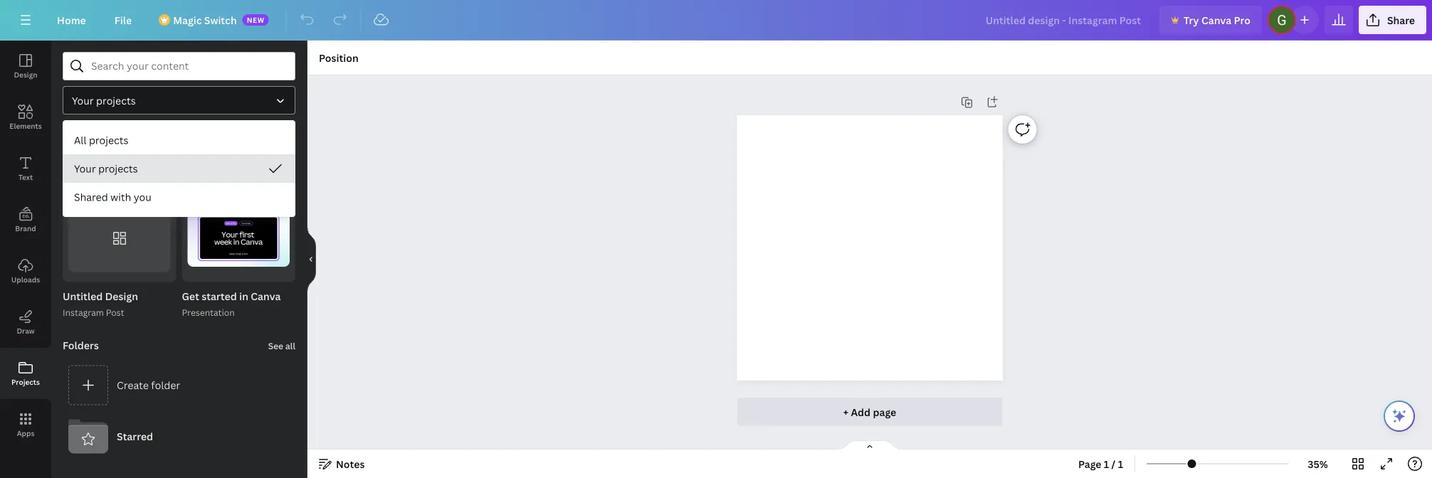 Task type: vqa. For each thing, say whether or not it's contained in the screenshot.
"apps"
yes



Task type: locate. For each thing, give the bounding box(es) containing it.
1 horizontal spatial all
[[87, 133, 100, 146]]

see down get started in canva presentation on the left
[[268, 340, 283, 352]]

canva right "try"
[[1202, 13, 1232, 27]]

see all button down get started in canva presentation on the left
[[267, 332, 297, 360]]

1 vertical spatial your projects
[[74, 162, 138, 175]]

see all down folders button
[[268, 175, 295, 187]]

all projects button
[[63, 126, 295, 154]]

0 horizontal spatial 1
[[261, 269, 265, 278]]

your up all button
[[72, 94, 94, 107]]

+ add page
[[843, 405, 897, 419]]

all for folders
[[285, 340, 295, 352]]

projects inside 'button'
[[89, 133, 128, 147]]

create
[[117, 379, 149, 392]]

try canva pro button
[[1160, 6, 1262, 34]]

main menu bar
[[0, 0, 1432, 41]]

1 see all from the top
[[268, 175, 295, 187]]

draw
[[17, 326, 35, 336]]

shared
[[74, 190, 108, 204]]

design up "post"
[[105, 290, 138, 303]]

designs up your projects option
[[148, 133, 186, 146]]

elements button
[[0, 92, 51, 143]]

1 vertical spatial your
[[74, 162, 96, 175]]

page
[[873, 405, 897, 419]]

all inside all projects 'button'
[[74, 133, 87, 147]]

all inside all button
[[87, 133, 100, 146]]

hide image
[[307, 225, 316, 294]]

shared with you button
[[63, 183, 295, 211]]

you
[[134, 190, 151, 204]]

see all button for designs
[[267, 166, 297, 194]]

projects for your projects button
[[96, 94, 136, 107]]

projects up the all projects at the left top of page
[[96, 94, 136, 107]]

projects button
[[0, 348, 51, 399]]

canva inside 'button'
[[1202, 13, 1232, 27]]

designs
[[148, 133, 186, 146], [63, 173, 101, 187]]

all for designs
[[285, 175, 295, 187]]

switch
[[204, 13, 237, 27]]

projects for all projects 'button'
[[89, 133, 128, 147]]

2 see all from the top
[[268, 340, 295, 352]]

your up shared at left top
[[74, 162, 96, 175]]

1
[[261, 269, 265, 278], [1104, 457, 1109, 471], [1118, 457, 1124, 471]]

see all button down folders button
[[267, 166, 297, 194]]

1 vertical spatial folders
[[63, 339, 99, 353]]

create folder button
[[63, 360, 295, 411]]

your
[[72, 94, 94, 107], [74, 162, 96, 175]]

canva right "in" at the bottom left of page
[[251, 290, 281, 303]]

untitled
[[63, 290, 103, 303]]

get started in canva presentation
[[182, 290, 281, 319]]

uploads
[[11, 275, 40, 284]]

0 vertical spatial see all button
[[267, 166, 297, 194]]

0 vertical spatial all
[[285, 175, 295, 187]]

0 horizontal spatial design
[[14, 70, 37, 79]]

0 vertical spatial designs
[[148, 133, 186, 146]]

all button
[[63, 126, 124, 153]]

group
[[63, 194, 176, 282]]

notes button
[[313, 453, 371, 476]]

0 vertical spatial your
[[72, 94, 94, 107]]

+
[[843, 405, 849, 419]]

design
[[14, 70, 37, 79], [105, 290, 138, 303]]

your projects up the all projects at the left top of page
[[72, 94, 136, 107]]

1 of 27
[[261, 269, 289, 278]]

0 vertical spatial canva
[[1202, 13, 1232, 27]]

projects
[[96, 94, 136, 107], [89, 133, 128, 147], [98, 162, 138, 175]]

1 vertical spatial see all
[[268, 340, 295, 352]]

pro
[[1234, 13, 1251, 27]]

create folder
[[117, 379, 180, 392]]

your projects inside "button"
[[74, 162, 138, 175]]

1 horizontal spatial canva
[[1202, 13, 1232, 27]]

see
[[268, 175, 283, 187], [268, 340, 283, 352]]

designs inside button
[[148, 133, 186, 146]]

design button
[[0, 41, 51, 92]]

1 horizontal spatial designs
[[148, 133, 186, 146]]

get
[[182, 290, 199, 303]]

select ownership filter list box
[[63, 126, 295, 211]]

1 see all button from the top
[[267, 166, 297, 194]]

folders
[[235, 133, 271, 146], [63, 339, 99, 353]]

add
[[851, 405, 871, 419]]

0 vertical spatial see
[[268, 175, 283, 187]]

1 vertical spatial see all button
[[267, 332, 297, 360]]

your projects option
[[63, 154, 295, 183]]

projects up shared with you
[[89, 133, 128, 147]]

Design title text field
[[974, 6, 1154, 34]]

2 see all button from the top
[[267, 332, 297, 360]]

projects inside button
[[96, 94, 136, 107]]

projects
[[11, 377, 40, 387]]

your projects down the all projects at the left top of page
[[74, 162, 138, 175]]

1 vertical spatial all
[[285, 340, 295, 352]]

design up elements button
[[14, 70, 37, 79]]

2 see from the top
[[268, 340, 283, 352]]

1 left of
[[261, 269, 265, 278]]

your inside "button"
[[74, 162, 96, 175]]

1 vertical spatial design
[[105, 290, 138, 303]]

1 vertical spatial canva
[[251, 290, 281, 303]]

0 horizontal spatial designs
[[63, 173, 101, 187]]

all
[[285, 175, 295, 187], [285, 340, 295, 352]]

all
[[87, 133, 100, 146], [74, 133, 87, 147]]

canva inside get started in canva presentation
[[251, 290, 281, 303]]

draw button
[[0, 297, 51, 348]]

1 left /
[[1104, 457, 1109, 471]]

Select ownership filter button
[[63, 86, 295, 115]]

see all button
[[267, 166, 297, 194], [267, 332, 297, 360]]

0 vertical spatial your projects
[[72, 94, 136, 107]]

with
[[110, 190, 131, 204]]

starred button
[[63, 411, 295, 462]]

0 horizontal spatial canva
[[251, 290, 281, 303]]

see down folders button
[[268, 175, 283, 187]]

brand
[[15, 224, 36, 233]]

1 vertical spatial designs
[[63, 173, 101, 187]]

1 vertical spatial projects
[[89, 133, 128, 147]]

your projects
[[72, 94, 136, 107], [74, 162, 138, 175]]

0 vertical spatial design
[[14, 70, 37, 79]]

projects up with
[[98, 162, 138, 175]]

your projects inside your projects button
[[72, 94, 136, 107]]

canva assistant image
[[1391, 408, 1408, 425]]

35% button
[[1295, 453, 1341, 476]]

35%
[[1308, 457, 1328, 471]]

2 all from the top
[[285, 340, 295, 352]]

designs up shared at left top
[[63, 173, 101, 187]]

0 vertical spatial folders
[[235, 133, 271, 146]]

0 vertical spatial projects
[[96, 94, 136, 107]]

see for designs
[[268, 175, 283, 187]]

1 horizontal spatial design
[[105, 290, 138, 303]]

Search your content search field
[[91, 53, 286, 80]]

1 right /
[[1118, 457, 1124, 471]]

0 horizontal spatial folders
[[63, 339, 99, 353]]

shared with you
[[74, 190, 151, 204]]

position
[[319, 51, 359, 64]]

folders button
[[211, 126, 295, 153]]

1 all from the top
[[285, 175, 295, 187]]

1 of 27 group
[[182, 194, 295, 282]]

untitled design group
[[63, 194, 176, 320]]

see all
[[268, 175, 295, 187], [268, 340, 295, 352]]

canva
[[1202, 13, 1232, 27], [251, 290, 281, 303]]

in
[[239, 290, 248, 303]]

0 vertical spatial see all
[[268, 175, 295, 187]]

1 vertical spatial see
[[268, 340, 283, 352]]

all projects option
[[63, 126, 295, 154]]

folders inside button
[[235, 133, 271, 146]]

0 horizontal spatial all
[[74, 133, 87, 147]]

1 horizontal spatial folders
[[235, 133, 271, 146]]

1 see from the top
[[268, 175, 283, 187]]

see all down get started in canva presentation on the left
[[268, 340, 295, 352]]

designs button
[[124, 126, 211, 153]]

2 vertical spatial projects
[[98, 162, 138, 175]]

started
[[202, 290, 237, 303]]



Task type: describe. For each thing, give the bounding box(es) containing it.
1 horizontal spatial 1
[[1104, 457, 1109, 471]]

presentation
[[182, 307, 235, 319]]

page
[[1079, 457, 1102, 471]]

your inside button
[[72, 94, 94, 107]]

see all for folders
[[268, 340, 295, 352]]

/
[[1112, 457, 1116, 471]]

get started in canva group
[[182, 194, 295, 320]]

uploads button
[[0, 246, 51, 297]]

+ add page button
[[737, 398, 1003, 426]]

home
[[57, 13, 86, 27]]

all for all
[[87, 133, 100, 146]]

1 inside group
[[261, 269, 265, 278]]

apps button
[[0, 399, 51, 451]]

position button
[[313, 46, 364, 69]]

page 1 / 1
[[1079, 457, 1124, 471]]

of
[[268, 269, 278, 278]]

all for all projects
[[74, 133, 87, 147]]

text button
[[0, 143, 51, 194]]

folder
[[151, 379, 180, 392]]

new
[[247, 15, 265, 25]]

all projects
[[74, 133, 128, 147]]

home link
[[46, 6, 97, 34]]

starred
[[117, 430, 153, 444]]

show pages image
[[836, 440, 904, 451]]

your projects button
[[63, 154, 295, 183]]

share button
[[1359, 6, 1427, 34]]

instagram
[[63, 307, 104, 319]]

projects inside "button"
[[98, 162, 138, 175]]

file
[[114, 13, 132, 27]]

share
[[1388, 13, 1415, 27]]

post
[[106, 307, 124, 319]]

see all for designs
[[268, 175, 295, 187]]

27
[[280, 269, 289, 278]]

see all button for folders
[[267, 332, 297, 360]]

notes
[[336, 457, 365, 471]]

untitled design instagram post
[[63, 290, 138, 319]]

shared with you option
[[63, 183, 295, 211]]

side panel tab list
[[0, 41, 51, 451]]

2 horizontal spatial 1
[[1118, 457, 1124, 471]]

design inside button
[[14, 70, 37, 79]]

file button
[[103, 6, 143, 34]]

magic
[[173, 13, 202, 27]]

try
[[1184, 13, 1199, 27]]

magic switch
[[173, 13, 237, 27]]

design inside untitled design instagram post
[[105, 290, 138, 303]]

elements
[[9, 121, 42, 131]]

see for folders
[[268, 340, 283, 352]]

apps
[[17, 429, 34, 438]]

text
[[18, 172, 33, 182]]

try canva pro
[[1184, 13, 1251, 27]]

brand button
[[0, 194, 51, 246]]



